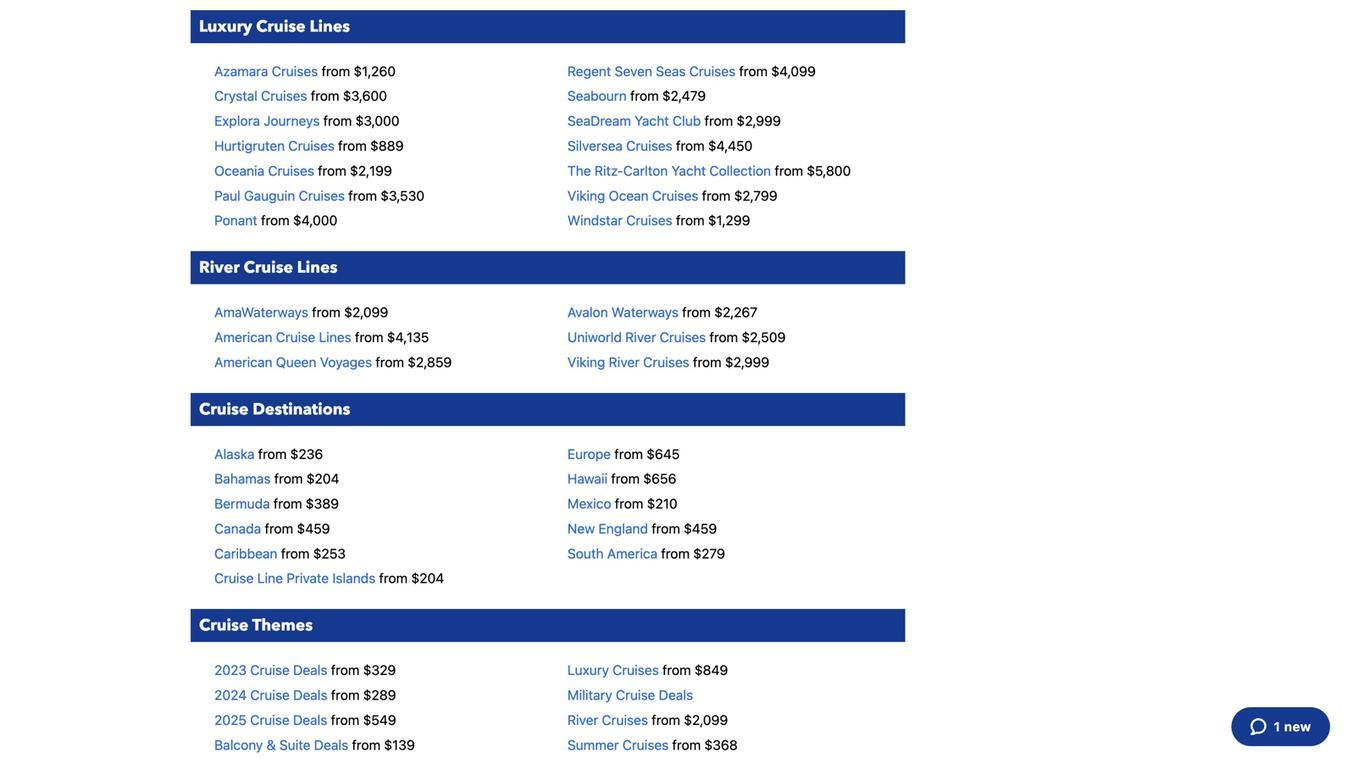 Task type: vqa. For each thing, say whether or not it's contained in the screenshot.
SEABOURN on the left of page
yes



Task type: describe. For each thing, give the bounding box(es) containing it.
paul
[[214, 187, 240, 204]]

crystal cruises from $ 3,600
[[214, 88, 387, 104]]

suite
[[279, 737, 311, 753]]

from down viking ocean cruises from $ 2,799
[[676, 212, 705, 228]]

avalon waterways link
[[567, 304, 679, 320]]

carlton
[[623, 163, 668, 179]]

viking ocean cruises link
[[567, 187, 698, 204]]

2025 cruise deals from $ 549
[[214, 712, 396, 728]]

islands
[[332, 570, 376, 587]]

2,509
[[750, 329, 786, 345]]

cruises down explora journeys from $ 3,000
[[288, 138, 335, 154]]

themes
[[252, 615, 313, 637]]

849
[[703, 662, 728, 678]]

from up 4,450
[[704, 113, 733, 129]]

uniworld river cruises from $ 2,509
[[567, 329, 786, 345]]

bermuda
[[214, 496, 270, 512]]

from right islands
[[379, 570, 408, 587]]

from left 849
[[662, 662, 691, 678]]

cruise down caribbean link
[[214, 570, 254, 587]]

crystal cruises link
[[214, 88, 307, 104]]

amawaterways from $ 2,099
[[214, 304, 388, 320]]

1 459 from the left
[[305, 521, 330, 537]]

from down '2,267' at right
[[710, 329, 738, 345]]

seadream
[[567, 113, 631, 129]]

viking river cruises link
[[567, 354, 689, 370]]

cruise for river
[[244, 257, 293, 279]]

regent seven seas cruises link
[[567, 63, 736, 79]]

from up the "caribbean from $ 253"
[[265, 521, 293, 537]]

military cruise deals link
[[567, 687, 693, 703]]

river cruise lines link
[[191, 251, 905, 284]]

azamara cruises from $ 1,260
[[214, 63, 396, 79]]

luxury cruises from $ 849
[[567, 662, 728, 678]]

4,135
[[395, 329, 429, 345]]

2025
[[214, 712, 247, 728]]

seadream yacht club link
[[567, 113, 701, 129]]

cruise for 2024
[[250, 687, 290, 703]]

889
[[379, 138, 404, 154]]

crystal
[[214, 88, 257, 104]]

from down club
[[676, 138, 705, 154]]

viking for viking ocean cruises from $ 2,799
[[567, 187, 605, 204]]

cruise line private islands from $ 204
[[214, 570, 444, 587]]

656
[[652, 471, 676, 487]]

alaska from $ 236
[[214, 446, 323, 462]]

deals for 2023
[[293, 662, 327, 678]]

silversea cruises from $ 4,450
[[567, 138, 753, 154]]

river inside river cruise lines 'link'
[[199, 257, 240, 279]]

the ritz-carlton yacht collection link
[[567, 163, 771, 179]]

cruise themes
[[199, 615, 313, 637]]

2023 cruise deals link
[[214, 662, 327, 678]]

oceania cruises link
[[214, 163, 314, 179]]

hurtigruten
[[214, 138, 285, 154]]

from down the ritz-carlton yacht collection from $ 5,800
[[702, 187, 731, 204]]

river cruises link
[[567, 712, 648, 728]]

balcony & suite deals link
[[214, 737, 348, 753]]

0 horizontal spatial yacht
[[635, 113, 669, 129]]

549
[[371, 712, 396, 728]]

from up the uniworld river cruises from $ 2,509
[[682, 304, 711, 320]]

from up 2,799 at the right of page
[[775, 163, 803, 179]]

from down paul gauguin cruises link
[[261, 212, 290, 228]]

from up the 'hawaii from $ 656'
[[614, 446, 643, 462]]

2 459 from the left
[[692, 521, 717, 537]]

from up england at the left of the page
[[615, 496, 643, 512]]

lines for luxury cruise lines
[[310, 15, 350, 38]]

summer
[[567, 737, 619, 753]]

cruise for 2023
[[250, 662, 290, 678]]

america
[[607, 546, 658, 562]]

hawaii link
[[567, 471, 608, 487]]

summer cruises from $ 368
[[567, 737, 738, 753]]

viking river cruises from $ 2,999
[[567, 354, 769, 370]]

waterways
[[612, 304, 679, 320]]

deals down 2025 cruise deals from $ 549
[[314, 737, 348, 753]]

american cruise lines link
[[214, 329, 351, 345]]

azamara cruises link
[[214, 63, 318, 79]]

from down 210
[[652, 521, 680, 537]]

the ritz-carlton yacht collection from $ 5,800
[[567, 163, 851, 179]]

hurtigruten cruises from $ 889
[[214, 138, 404, 154]]

1 horizontal spatial 2,099
[[692, 712, 728, 728]]

cruise up 2023
[[199, 615, 249, 637]]

regent
[[567, 63, 611, 79]]

from up american cruise lines from $ 4,135
[[312, 304, 341, 320]]

from down the uniworld river cruises from $ 2,509
[[693, 354, 722, 370]]

2,999 for luxury cruise lines
[[745, 113, 781, 129]]

mexico from $ 210
[[567, 496, 677, 512]]

cruises up 2,479
[[689, 63, 736, 79]]

from up bahamas from $ 204
[[258, 446, 287, 462]]

1,299
[[716, 212, 750, 228]]

silversea cruises link
[[567, 138, 672, 154]]

bahamas
[[214, 471, 271, 487]]

military
[[567, 687, 612, 703]]

3,000
[[364, 113, 400, 129]]

club
[[673, 113, 701, 129]]

cruises up carlton
[[626, 138, 672, 154]]

private
[[286, 570, 329, 587]]

139
[[392, 737, 415, 753]]

south
[[567, 546, 604, 562]]

cruises up journeys
[[261, 88, 307, 104]]

american for american cruise lines from $ 4,135
[[214, 329, 272, 345]]

368
[[713, 737, 738, 753]]

south america from $ 279
[[567, 546, 725, 562]]

2,479
[[671, 88, 706, 104]]

bermuda from $ 389
[[214, 496, 339, 512]]

from up the voyages
[[355, 329, 384, 345]]

alaska link
[[214, 446, 255, 462]]

regent seven seas cruises from $ 4,099
[[567, 63, 816, 79]]

europe link
[[567, 446, 611, 462]]

2024
[[214, 687, 247, 703]]

cruises down the river cruises from $ 2,099
[[622, 737, 669, 753]]

seas
[[656, 63, 686, 79]]

balcony
[[214, 737, 263, 753]]

explora journeys from $ 3,000
[[214, 113, 400, 129]]

from up explora journeys from $ 3,000
[[311, 88, 339, 104]]

cruise for american
[[276, 329, 315, 345]]

amawaterways
[[214, 304, 308, 320]]

from down regent seven seas cruises link
[[630, 88, 659, 104]]

cruises up "crystal cruises from $ 3,600"
[[272, 63, 318, 79]]

lines for river cruise lines
[[297, 257, 337, 279]]

from down 549
[[352, 737, 381, 753]]

4,000
[[301, 212, 337, 228]]

amawaterways link
[[214, 304, 308, 320]]

2,859
[[416, 354, 452, 370]]

oceania
[[214, 163, 265, 179]]



Task type: locate. For each thing, give the bounding box(es) containing it.
luxury cruise lines link
[[191, 10, 905, 43]]

viking for viking river cruises from $ 2,999
[[567, 354, 605, 370]]

cruise for luxury
[[256, 15, 306, 38]]

deals up 2025 cruise deals from $ 549
[[293, 687, 327, 703]]

from up summer cruises from $ 368
[[652, 712, 680, 728]]

from up bermuda from $ 389
[[274, 471, 303, 487]]

silversea
[[567, 138, 623, 154]]

0 horizontal spatial 204
[[315, 471, 339, 487]]

europe
[[567, 446, 611, 462]]

1 horizontal spatial yacht
[[671, 163, 706, 179]]

1 vertical spatial luxury
[[567, 662, 609, 678]]

lines up azamara cruises from $ 1,260
[[310, 15, 350, 38]]

cruises up 4,000
[[299, 187, 345, 204]]

summer cruises link
[[567, 737, 669, 753]]

cruise destinations
[[199, 398, 350, 420]]

luxury for luxury cruises from $ 849
[[567, 662, 609, 678]]

cruise up queen at the left of page
[[276, 329, 315, 345]]

cruise inside 'link'
[[244, 257, 293, 279]]

2 vertical spatial lines
[[319, 329, 351, 345]]

explora
[[214, 113, 260, 129]]

279
[[702, 546, 725, 562]]

2,999 up 4,450
[[745, 113, 781, 129]]

viking
[[567, 187, 605, 204], [567, 354, 605, 370]]

canada
[[214, 521, 261, 537]]

459 down the 389
[[305, 521, 330, 537]]

0 horizontal spatial 2,099
[[352, 304, 388, 320]]

204
[[315, 471, 339, 487], [420, 570, 444, 587]]

cruises up military cruise deals
[[613, 662, 659, 678]]

cruises down the uniworld river cruises from $ 2,509
[[643, 354, 689, 370]]

from down 4,135
[[376, 354, 404, 370]]

river down uniworld river cruises "link"
[[609, 354, 640, 370]]

american down american cruise lines link
[[214, 354, 272, 370]]

viking down the the
[[567, 187, 605, 204]]

american queen voyages link
[[214, 354, 372, 370]]

deals for 2025
[[293, 712, 327, 728]]

from left 368
[[672, 737, 701, 753]]

0 horizontal spatial 459
[[305, 521, 330, 537]]

england
[[599, 521, 648, 537]]

0 vertical spatial 2,099
[[352, 304, 388, 320]]

seabourn from $ 2,479
[[567, 88, 706, 104]]

&
[[266, 737, 276, 753]]

cruise themes link
[[191, 609, 905, 642]]

yacht up viking ocean cruises from $ 2,799
[[671, 163, 706, 179]]

204 up the 389
[[315, 471, 339, 487]]

cruise up 2025 cruise deals link
[[250, 687, 290, 703]]

luxury cruise lines
[[199, 15, 350, 38]]

cruise down 2024 cruise deals link
[[250, 712, 290, 728]]

1 american from the top
[[214, 329, 272, 345]]

new england from $ 459
[[567, 521, 717, 537]]

river down military
[[567, 712, 598, 728]]

cruises down the ritz-carlton yacht collection link
[[652, 187, 698, 204]]

389
[[314, 496, 339, 512]]

0 horizontal spatial luxury
[[199, 15, 252, 38]]

american queen voyages from $ 2,859
[[214, 354, 452, 370]]

from left 549
[[331, 712, 359, 728]]

1 viking from the top
[[567, 187, 605, 204]]

cruise up the river cruises from $ 2,099
[[616, 687, 655, 703]]

2,099
[[352, 304, 388, 320], [692, 712, 728, 728]]

from left 1,260
[[322, 63, 350, 79]]

cruise up amawaterways at left top
[[244, 257, 293, 279]]

deals up balcony & suite deals from $ 139
[[293, 712, 327, 728]]

2024 cruise deals link
[[214, 687, 327, 703]]

cruises
[[272, 63, 318, 79], [689, 63, 736, 79], [261, 88, 307, 104], [288, 138, 335, 154], [626, 138, 672, 154], [268, 163, 314, 179], [299, 187, 345, 204], [652, 187, 698, 204], [626, 212, 672, 228], [660, 329, 706, 345], [643, 354, 689, 370], [613, 662, 659, 678], [602, 712, 648, 728], [622, 737, 669, 753]]

cruises up viking river cruises from $ 2,999
[[660, 329, 706, 345]]

caribbean
[[214, 546, 277, 562]]

oceania cruises from $ 2,199
[[214, 163, 392, 179]]

cruise
[[256, 15, 306, 38], [244, 257, 293, 279], [276, 329, 315, 345], [199, 398, 249, 420], [214, 570, 254, 587], [199, 615, 249, 637], [250, 662, 290, 678], [250, 687, 290, 703], [616, 687, 655, 703], [250, 712, 290, 728]]

new england link
[[567, 521, 648, 537]]

deals for military
[[659, 687, 693, 703]]

luxury up military
[[567, 662, 609, 678]]

seadream yacht club from $ 2,999
[[567, 113, 781, 129]]

459 up 279
[[692, 521, 717, 537]]

mexico
[[567, 496, 611, 512]]

american for american queen voyages from $ 2,859
[[214, 354, 272, 370]]

2 american from the top
[[214, 354, 272, 370]]

cruise up the azamara cruises link
[[256, 15, 306, 38]]

1 horizontal spatial 204
[[420, 570, 444, 587]]

from left 289
[[331, 687, 360, 703]]

american down the amawaterways link
[[214, 329, 272, 345]]

5,800
[[815, 163, 851, 179]]

from up cruise line private islands link at the left of the page
[[281, 546, 310, 562]]

bahamas link
[[214, 471, 271, 487]]

europe from $ 645
[[567, 446, 680, 462]]

cruises down viking ocean cruises link
[[626, 212, 672, 228]]

cruise up 2024 cruise deals link
[[250, 662, 290, 678]]

from up hurtigruten cruises from $ 889
[[323, 113, 352, 129]]

645
[[655, 446, 680, 462]]

1 horizontal spatial 459
[[692, 521, 717, 537]]

deals down luxury cruises from $ 849
[[659, 687, 693, 703]]

river down ponant link
[[199, 257, 240, 279]]

luxury up azamara
[[199, 15, 252, 38]]

2,999 for river cruise lines
[[733, 354, 769, 370]]

military cruise deals
[[567, 687, 693, 703]]

1,260
[[362, 63, 396, 79]]

1 horizontal spatial luxury
[[567, 662, 609, 678]]

from left 279
[[661, 546, 690, 562]]

lines up american queen voyages from $ 2,859
[[319, 329, 351, 345]]

1 vertical spatial american
[[214, 354, 272, 370]]

luxury
[[199, 15, 252, 38], [567, 662, 609, 678]]

cruises down military cruise deals link
[[602, 712, 648, 728]]

lines inside 'link'
[[297, 257, 337, 279]]

2024 cruise deals from $ 289
[[214, 687, 396, 703]]

1 vertical spatial 2,999
[[733, 354, 769, 370]]

yacht
[[635, 113, 669, 129], [671, 163, 706, 179]]

deals for 2024
[[293, 687, 327, 703]]

210
[[655, 496, 677, 512]]

viking down uniworld
[[567, 354, 605, 370]]

329
[[371, 662, 396, 678]]

luxury for luxury cruise lines
[[199, 15, 252, 38]]

0 vertical spatial yacht
[[635, 113, 669, 129]]

1 vertical spatial yacht
[[671, 163, 706, 179]]

alaska
[[214, 446, 255, 462]]

0 vertical spatial american
[[214, 329, 272, 345]]

from down europe from $ 645
[[611, 471, 640, 487]]

voyages
[[320, 354, 372, 370]]

azamara
[[214, 63, 268, 79]]

from up paul gauguin cruises from $ 3,530
[[318, 163, 346, 179]]

2,999 down 2,509
[[733, 354, 769, 370]]

from down bahamas from $ 204
[[274, 496, 302, 512]]

0 vertical spatial viking
[[567, 187, 605, 204]]

lines for american cruise lines from $ 4,135
[[319, 329, 351, 345]]

avalon
[[567, 304, 608, 320]]

253
[[321, 546, 346, 562]]

2,099 up 368
[[692, 712, 728, 728]]

windstar cruises from $ 1,299
[[567, 212, 750, 228]]

289
[[371, 687, 396, 703]]

2023 cruise deals from $ 329
[[214, 662, 396, 678]]

hawaii from $ 656
[[567, 471, 676, 487]]

seabourn
[[567, 88, 627, 104]]

cruise up alaska link
[[199, 398, 249, 420]]

1 vertical spatial viking
[[567, 354, 605, 370]]

2,099 up american cruise lines from $ 4,135
[[352, 304, 388, 320]]

ponant
[[214, 212, 257, 228]]

the
[[567, 163, 591, 179]]

from left 4,099
[[739, 63, 768, 79]]

deals
[[293, 662, 327, 678], [293, 687, 327, 703], [659, 687, 693, 703], [293, 712, 327, 728], [314, 737, 348, 753]]

paul gauguin cruises link
[[214, 187, 345, 204]]

cruise destinations link
[[191, 393, 905, 426]]

avalon waterways from $ 2,267
[[567, 304, 758, 320]]

236
[[299, 446, 323, 462]]

canada link
[[214, 521, 261, 537]]

yacht up silversea cruises from $ 4,450
[[635, 113, 669, 129]]

0 vertical spatial luxury
[[199, 15, 252, 38]]

line
[[257, 570, 283, 587]]

river
[[199, 257, 240, 279], [625, 329, 656, 345], [609, 354, 640, 370], [567, 712, 598, 728]]

from up the '2,199' on the top left of page
[[338, 138, 367, 154]]

caribbean link
[[214, 546, 277, 562]]

0 vertical spatial 204
[[315, 471, 339, 487]]

1 vertical spatial 2,099
[[692, 712, 728, 728]]

new
[[567, 521, 595, 537]]

1 vertical spatial 204
[[420, 570, 444, 587]]

cruises up paul gauguin cruises link
[[268, 163, 314, 179]]

from
[[322, 63, 350, 79], [739, 63, 768, 79], [311, 88, 339, 104], [630, 88, 659, 104], [323, 113, 352, 129], [704, 113, 733, 129], [338, 138, 367, 154], [676, 138, 705, 154], [318, 163, 346, 179], [775, 163, 803, 179], [348, 187, 377, 204], [702, 187, 731, 204], [261, 212, 290, 228], [676, 212, 705, 228], [312, 304, 341, 320], [682, 304, 711, 320], [355, 329, 384, 345], [710, 329, 738, 345], [376, 354, 404, 370], [693, 354, 722, 370], [258, 446, 287, 462], [614, 446, 643, 462], [274, 471, 303, 487], [611, 471, 640, 487], [274, 496, 302, 512], [615, 496, 643, 512], [265, 521, 293, 537], [652, 521, 680, 537], [281, 546, 310, 562], [661, 546, 690, 562], [379, 570, 408, 587], [331, 662, 360, 678], [662, 662, 691, 678], [331, 687, 360, 703], [331, 712, 359, 728], [652, 712, 680, 728], [352, 737, 381, 753], [672, 737, 701, 753]]

hawaii
[[567, 471, 608, 487]]

ocean
[[609, 187, 649, 204]]

river down waterways
[[625, 329, 656, 345]]

0 vertical spatial lines
[[310, 15, 350, 38]]

cruise for 2025
[[250, 712, 290, 728]]

seven
[[615, 63, 652, 79]]

cruise for military
[[616, 687, 655, 703]]

lines
[[310, 15, 350, 38], [297, 257, 337, 279], [319, 329, 351, 345]]

collection
[[709, 163, 771, 179]]

deals up 2024 cruise deals from $ 289
[[293, 662, 327, 678]]

204 right islands
[[420, 570, 444, 587]]

south america link
[[567, 546, 658, 562]]

1 vertical spatial lines
[[297, 257, 337, 279]]

luxury cruises link
[[567, 662, 659, 678]]

2 viking from the top
[[567, 354, 605, 370]]

from down the '2,199' on the top left of page
[[348, 187, 377, 204]]

windstar
[[567, 212, 623, 228]]

from left 329 in the bottom left of the page
[[331, 662, 360, 678]]

0 vertical spatial 2,999
[[745, 113, 781, 129]]

lines up amawaterways from $ 2,099
[[297, 257, 337, 279]]



